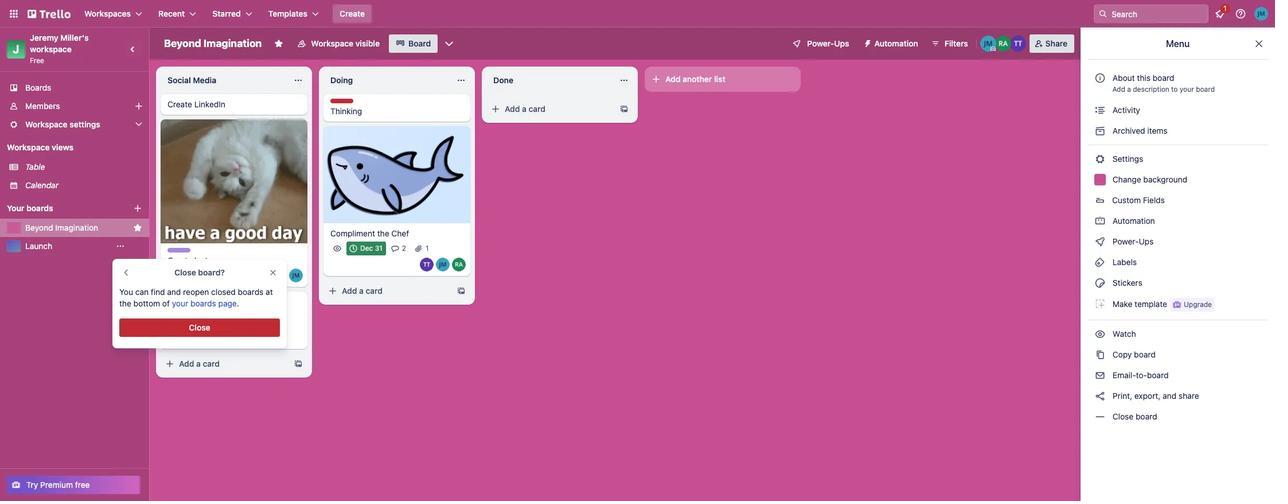 Task type: vqa. For each thing, say whether or not it's contained in the screenshot.
topmost Create
yes



Task type: locate. For each thing, give the bounding box(es) containing it.
add down the dec 31 checkbox
[[342, 286, 357, 295]]

1 vertical spatial add a card
[[342, 286, 383, 295]]

linkedin
[[194, 99, 226, 109]]

add a card button for doing
[[324, 282, 452, 300]]

sm image inside email-to-board link
[[1095, 370, 1107, 381]]

add a card for social media
[[179, 359, 220, 369]]

sm image left labels on the right
[[1095, 257, 1107, 268]]

list
[[715, 74, 726, 84]]

card down dec 31
[[366, 286, 383, 295]]

1 up terry turtle (terryturtle) icon
[[426, 244, 429, 252]]

beyond imagination down your boards with 2 items element
[[25, 223, 98, 232]]

0 vertical spatial close
[[175, 267, 196, 277]]

your boards with 2 items element
[[7, 201, 116, 215]]

0 vertical spatial create from template… image
[[620, 104, 629, 114]]

dec 31
[[360, 244, 383, 252]]

instagram
[[194, 256, 231, 265]]

0 horizontal spatial 1
[[214, 271, 217, 280]]

0 horizontal spatial add a card button
[[161, 355, 289, 373]]

1 horizontal spatial imagination
[[204, 37, 262, 49]]

description
[[1134, 85, 1170, 94]]

2
[[402, 244, 406, 252]]

0 vertical spatial automation
[[875, 38, 919, 48]]

sm image inside settings link
[[1095, 153, 1107, 165]]

template
[[1135, 299, 1168, 309]]

2 horizontal spatial add a card button
[[487, 100, 615, 118]]

table link
[[25, 161, 142, 173]]

workspace up table
[[7, 142, 50, 152]]

add down about
[[1113, 85, 1126, 94]]

add a card button down kickoff meeting link
[[161, 355, 289, 373]]

try premium free
[[26, 480, 90, 490]]

board up to
[[1154, 73, 1175, 83]]

done
[[494, 75, 514, 85]]

sm image inside watch link
[[1095, 328, 1107, 340]]

1 horizontal spatial add a card
[[342, 286, 383, 295]]

power-ups link
[[1088, 232, 1269, 251]]

1 horizontal spatial power-ups
[[1111, 236, 1157, 246]]

0 vertical spatial power-
[[808, 38, 835, 48]]

boards down calendar
[[26, 203, 53, 213]]

close up 'kickoff meeting'
[[189, 323, 210, 332]]

automation
[[875, 38, 919, 48], [1111, 216, 1156, 226]]

add a card down the dec 31 checkbox
[[342, 286, 383, 295]]

create down color: purple, title: none icon
[[168, 256, 192, 265]]

workspace down members
[[25, 119, 68, 129]]

jeremy miller (jeremymiller198) image right open information menu icon at the right of the page
[[1255, 7, 1269, 21]]

share button
[[1030, 34, 1075, 53]]

add a card
[[505, 104, 546, 114], [342, 286, 383, 295], [179, 359, 220, 369]]

close button
[[119, 319, 280, 337]]

0 horizontal spatial card
[[203, 359, 220, 369]]

your right of
[[172, 298, 188, 308]]

sm image left the make
[[1095, 298, 1107, 309]]

sm image inside labels link
[[1095, 257, 1107, 268]]

add a card down the done
[[505, 104, 546, 114]]

power-ups
[[808, 38, 850, 48], [1111, 236, 1157, 246]]

print, export, and share link
[[1088, 387, 1269, 405]]

share
[[1179, 391, 1200, 401]]

a down about
[[1128, 85, 1132, 94]]

your inside the about this board add a description to your board
[[1181, 85, 1195, 94]]

0 vertical spatial terry turtle (terryturtle) image
[[1011, 36, 1027, 52]]

automation left filters button
[[875, 38, 919, 48]]

your right to
[[1181, 85, 1195, 94]]

1 vertical spatial create
[[168, 99, 192, 109]]

sm image inside stickers link
[[1095, 277, 1107, 289]]

workspace visible button
[[291, 34, 387, 53]]

1 vertical spatial automation
[[1111, 216, 1156, 226]]

watch link
[[1088, 325, 1269, 343]]

labels link
[[1088, 253, 1269, 271]]

1 vertical spatial your
[[172, 298, 188, 308]]

2 vertical spatial add a card
[[179, 359, 220, 369]]

Search field
[[1108, 5, 1209, 22]]

create instagram link
[[168, 255, 301, 267]]

0 vertical spatial beyond imagination
[[164, 37, 262, 49]]

1 sm image from the top
[[1095, 104, 1107, 116]]

free
[[30, 56, 44, 65]]

terry turtle (terryturtle) image right 'this member is an admin of this board.' icon at the top
[[1011, 36, 1027, 52]]

beyond imagination down starred
[[164, 37, 262, 49]]

sm image left the copy
[[1095, 349, 1107, 360]]

close down print,
[[1113, 412, 1134, 421]]

create for create linkedin
[[168, 99, 192, 109]]

1 horizontal spatial 1
[[426, 244, 429, 252]]

this member is an admin of this board. image
[[991, 46, 996, 52]]

doing
[[331, 75, 353, 85]]

0 vertical spatial your
[[1181, 85, 1195, 94]]

a for social media
[[196, 359, 201, 369]]

create inside button
[[340, 9, 365, 18]]

2 vertical spatial card
[[203, 359, 220, 369]]

of
[[162, 298, 170, 308]]

activity link
[[1088, 101, 1269, 119]]

1 vertical spatial boards
[[238, 287, 264, 297]]

sm image inside copy board link
[[1095, 349, 1107, 360]]

0 vertical spatial power-ups
[[808, 38, 850, 48]]

add
[[666, 74, 681, 84], [1113, 85, 1126, 94], [505, 104, 520, 114], [342, 286, 357, 295], [179, 359, 194, 369]]

1 horizontal spatial ups
[[1140, 236, 1154, 246]]

beyond
[[164, 37, 201, 49], [25, 223, 53, 232]]

custom
[[1113, 195, 1142, 205]]

1 vertical spatial imagination
[[55, 223, 98, 232]]

workspace left the visible
[[311, 38, 354, 48]]

2 horizontal spatial create from template… image
[[620, 104, 629, 114]]

background
[[1144, 174, 1188, 184]]

1 horizontal spatial power-
[[1113, 236, 1140, 246]]

ups down automation link
[[1140, 236, 1154, 246]]

0 vertical spatial the
[[378, 228, 390, 238]]

5 sm image from the top
[[1095, 277, 1107, 289]]

search image
[[1099, 9, 1108, 18]]

0 vertical spatial 1
[[426, 244, 429, 252]]

power- inside button
[[808, 38, 835, 48]]

power-ups inside power-ups link
[[1111, 236, 1157, 246]]

jeremy miller (jeremymiller198) image inside primary element
[[1255, 7, 1269, 21]]

Board name text field
[[158, 34, 268, 53]]

1 horizontal spatial beyond imagination
[[164, 37, 262, 49]]

sm image for activity
[[1095, 104, 1107, 116]]

sm image inside automation link
[[1095, 215, 1107, 227]]

boards down reopen
[[191, 298, 216, 308]]

sm image right power-ups button
[[859, 34, 875, 51]]

copy board
[[1111, 350, 1156, 359]]

2 sm image from the top
[[1095, 125, 1107, 137]]

0 vertical spatial create
[[340, 9, 365, 18]]

1 horizontal spatial boards
[[191, 298, 216, 308]]

0 vertical spatial card
[[529, 104, 546, 114]]

a down the dec 31 checkbox
[[359, 286, 364, 295]]

board?
[[198, 267, 225, 277]]

add a card down 'kickoff meeting'
[[179, 359, 220, 369]]

1 vertical spatial beyond imagination
[[25, 223, 98, 232]]

0 vertical spatial boards
[[26, 203, 53, 213]]

sm image
[[1095, 104, 1107, 116], [1095, 125, 1107, 137], [1095, 215, 1107, 227], [1095, 236, 1107, 247], [1095, 277, 1107, 289], [1095, 328, 1107, 340]]

at
[[266, 287, 273, 297]]

close board
[[1111, 412, 1158, 421]]

your boards
[[7, 203, 53, 213]]

1 vertical spatial close
[[189, 323, 210, 332]]

0 horizontal spatial add a card
[[179, 359, 220, 369]]

add inside the about this board add a description to your board
[[1113, 85, 1126, 94]]

your boards page .
[[172, 298, 239, 308]]

add for social media
[[179, 359, 194, 369]]

add a card button down done "text box"
[[487, 100, 615, 118]]

create up 'workspace visible'
[[340, 9, 365, 18]]

automation down custom fields
[[1111, 216, 1156, 226]]

2 horizontal spatial boards
[[238, 287, 264, 297]]

sm image inside power-ups link
[[1095, 236, 1107, 247]]

0 vertical spatial imagination
[[204, 37, 262, 49]]

2 horizontal spatial card
[[529, 104, 546, 114]]

imagination
[[204, 37, 262, 49], [55, 223, 98, 232]]

ups inside button
[[835, 38, 850, 48]]

0 horizontal spatial terry turtle (terryturtle) image
[[273, 269, 287, 283]]

1 vertical spatial create from template… image
[[457, 286, 466, 295]]

close inside close board link
[[1113, 412, 1134, 421]]

close down create instagram
[[175, 267, 196, 277]]

recent button
[[152, 5, 203, 23]]

sm image for email-to-board
[[1095, 370, 1107, 381]]

boards up .
[[238, 287, 264, 297]]

and up of
[[167, 287, 181, 297]]

1 vertical spatial workspace
[[25, 119, 68, 129]]

2 horizontal spatial add a card
[[505, 104, 546, 114]]

the up 31 on the left
[[378, 228, 390, 238]]

0 vertical spatial beyond
[[164, 37, 201, 49]]

31
[[375, 244, 383, 252]]

1 horizontal spatial terry turtle (terryturtle) image
[[1011, 36, 1027, 52]]

0 horizontal spatial boards
[[26, 203, 53, 213]]

sm image inside activity link
[[1095, 104, 1107, 116]]

add down kickoff
[[179, 359, 194, 369]]

0 horizontal spatial and
[[167, 287, 181, 297]]

add down the done
[[505, 104, 520, 114]]

a down 'kickoff meeting'
[[196, 359, 201, 369]]

card down 'meeting'
[[203, 359, 220, 369]]

sm image for settings
[[1095, 153, 1107, 165]]

and inside you can find and reopen closed boards at the bottom of
[[167, 287, 181, 297]]

0 vertical spatial workspace
[[311, 38, 354, 48]]

miller's
[[60, 33, 89, 42]]

close inside close button
[[189, 323, 210, 332]]

0 horizontal spatial the
[[119, 298, 131, 308]]

0 vertical spatial ups
[[835, 38, 850, 48]]

0 horizontal spatial create from template… image
[[294, 360, 303, 369]]

meeting
[[196, 334, 226, 343]]

close popover image
[[269, 268, 278, 277]]

0 horizontal spatial automation
[[875, 38, 919, 48]]

2 vertical spatial add a card button
[[161, 355, 289, 373]]

card down done "text box"
[[529, 104, 546, 114]]

imagination up launch link
[[55, 223, 98, 232]]

imagination inside beyond imagination link
[[55, 223, 98, 232]]

ups left automation button
[[835, 38, 850, 48]]

2 vertical spatial close
[[1113, 412, 1134, 421]]

create from template… image
[[620, 104, 629, 114], [457, 286, 466, 295], [294, 360, 303, 369]]

sm image inside automation button
[[859, 34, 875, 51]]

0 vertical spatial add a card button
[[487, 100, 615, 118]]

0 horizontal spatial ups
[[835, 38, 850, 48]]

1 vertical spatial add a card button
[[324, 282, 452, 300]]

terry turtle (terryturtle) image
[[1011, 36, 1027, 52], [273, 269, 287, 283]]

a inside the about this board add a description to your board
[[1128, 85, 1132, 94]]

terry turtle (terryturtle) image down create instagram link
[[273, 269, 287, 283]]

0 horizontal spatial power-ups
[[808, 38, 850, 48]]

your
[[7, 203, 24, 213]]

jeremy miller (jeremymiller198) image
[[1255, 7, 1269, 21], [981, 36, 997, 52], [436, 258, 450, 271], [289, 269, 303, 283]]

2 vertical spatial create from template… image
[[294, 360, 303, 369]]

compliment
[[331, 228, 375, 238]]

beyond up launch
[[25, 223, 53, 232]]

sm image left print,
[[1095, 390, 1107, 402]]

the down you
[[119, 298, 131, 308]]

1 vertical spatial the
[[119, 298, 131, 308]]

0 vertical spatial and
[[167, 287, 181, 297]]

board
[[1154, 73, 1175, 83], [1197, 85, 1216, 94], [1135, 350, 1156, 359], [1148, 370, 1169, 380], [1136, 412, 1158, 421]]

make template
[[1111, 299, 1168, 309]]

sm image left close board
[[1095, 411, 1107, 422]]

compliment the chef link
[[331, 228, 464, 239]]

power-ups button
[[785, 34, 857, 53]]

close board?
[[175, 267, 225, 277]]

color: purple, title: none image
[[168, 248, 191, 253]]

board down export,
[[1136, 412, 1158, 421]]

1 horizontal spatial automation
[[1111, 216, 1156, 226]]

4 sm image from the top
[[1095, 236, 1107, 247]]

email-to-board
[[1111, 370, 1169, 380]]

boards for your boards
[[26, 203, 53, 213]]

board up print, export, and share
[[1148, 370, 1169, 380]]

add a card button down 31 on the left
[[324, 282, 452, 300]]

1 horizontal spatial and
[[1163, 391, 1177, 401]]

create for create
[[340, 9, 365, 18]]

workspace for workspace visible
[[311, 38, 354, 48]]

workspace
[[30, 44, 72, 54]]

card for social media
[[203, 359, 220, 369]]

thinking link
[[331, 106, 464, 117]]

2 vertical spatial workspace
[[7, 142, 50, 152]]

sm image for print, export, and share
[[1095, 390, 1107, 402]]

add left another
[[666, 74, 681, 84]]

1 horizontal spatial beyond
[[164, 37, 201, 49]]

settings
[[70, 119, 100, 129]]

1 horizontal spatial the
[[378, 228, 390, 238]]

thinking
[[331, 106, 362, 116]]

sm image inside archived items link
[[1095, 125, 1107, 137]]

sm image for make template
[[1095, 298, 1107, 309]]

create down social
[[168, 99, 192, 109]]

boards
[[25, 83, 51, 92]]

media
[[193, 75, 216, 85]]

1 vertical spatial ups
[[1140, 236, 1154, 246]]

2 vertical spatial boards
[[191, 298, 216, 308]]

add a card for done
[[505, 104, 546, 114]]

archived
[[1113, 126, 1146, 135]]

beyond down recent "dropdown button"
[[164, 37, 201, 49]]

try premium free button
[[7, 476, 140, 494]]

power-ups inside power-ups button
[[808, 38, 850, 48]]

0 horizontal spatial power-
[[808, 38, 835, 48]]

try
[[26, 480, 38, 490]]

ruby anderson (rubyanderson7) image
[[996, 36, 1012, 52]]

0 horizontal spatial your
[[172, 298, 188, 308]]

sm image left "email-"
[[1095, 370, 1107, 381]]

jeremy miller's workspace link
[[30, 33, 91, 54]]

workspace settings
[[25, 119, 100, 129]]

imagination down starred dropdown button
[[204, 37, 262, 49]]

1 horizontal spatial create from template… image
[[457, 286, 466, 295]]

0 horizontal spatial imagination
[[55, 223, 98, 232]]

sm image left "settings"
[[1095, 153, 1107, 165]]

the
[[378, 228, 390, 238], [119, 298, 131, 308]]

sm image inside close board link
[[1095, 411, 1107, 422]]

1 vertical spatial beyond
[[25, 223, 53, 232]]

1
[[426, 244, 429, 252], [214, 271, 217, 280]]

change background
[[1111, 174, 1188, 184]]

1 vertical spatial power-
[[1113, 236, 1140, 246]]

archived items link
[[1088, 122, 1269, 140]]

1 horizontal spatial card
[[366, 286, 383, 295]]

terry turtle (terryturtle) image
[[420, 258, 434, 271]]

1 down instagram at the bottom
[[214, 271, 217, 280]]

board up to-
[[1135, 350, 1156, 359]]

sm image inside print, export, and share link
[[1095, 390, 1107, 402]]

3 sm image from the top
[[1095, 215, 1107, 227]]

6 sm image from the top
[[1095, 328, 1107, 340]]

workspace
[[311, 38, 354, 48], [25, 119, 68, 129], [7, 142, 50, 152]]

workspace inside button
[[311, 38, 354, 48]]

board actions menu image
[[116, 242, 125, 251]]

about
[[1113, 73, 1136, 83]]

power-
[[808, 38, 835, 48], [1113, 236, 1140, 246]]

sm image
[[859, 34, 875, 51], [1095, 153, 1107, 165], [1095, 257, 1107, 268], [1095, 298, 1107, 309], [1095, 349, 1107, 360], [1095, 370, 1107, 381], [1095, 390, 1107, 402], [1095, 411, 1107, 422]]

1 vertical spatial card
[[366, 286, 383, 295]]

workspace inside popup button
[[25, 119, 68, 129]]

0 vertical spatial add a card
[[505, 104, 546, 114]]

and left share
[[1163, 391, 1177, 401]]

share
[[1046, 38, 1068, 48]]

1 vertical spatial power-ups
[[1111, 236, 1157, 246]]

sm image for close board
[[1095, 411, 1107, 422]]

beyond imagination
[[164, 37, 262, 49], [25, 223, 98, 232]]

a down done "text box"
[[522, 104, 527, 114]]

2 vertical spatial create
[[168, 256, 192, 265]]

add a card button for done
[[487, 100, 615, 118]]

1 horizontal spatial your
[[1181, 85, 1195, 94]]

launch
[[25, 241, 52, 251]]

sm image for automation
[[1095, 215, 1107, 227]]

sm image for stickers
[[1095, 277, 1107, 289]]

1 horizontal spatial add a card button
[[324, 282, 452, 300]]

create instagram
[[168, 256, 231, 265]]



Task type: describe. For each thing, give the bounding box(es) containing it.
sm image for watch
[[1095, 328, 1107, 340]]

Social Media text field
[[161, 71, 287, 90]]

menu
[[1167, 38, 1191, 49]]

filters button
[[928, 34, 972, 53]]

1 vertical spatial 1
[[214, 271, 217, 280]]

add inside add another list 'button'
[[666, 74, 681, 84]]

starred
[[213, 9, 241, 18]]

card for done
[[529, 104, 546, 114]]

board right to
[[1197, 85, 1216, 94]]

social media
[[168, 75, 216, 85]]

automation link
[[1088, 212, 1269, 230]]

close for close
[[189, 323, 210, 332]]

compliment the chef
[[331, 228, 409, 238]]

dec
[[360, 244, 373, 252]]

1 vertical spatial terry turtle (terryturtle) image
[[273, 269, 287, 283]]

closed
[[211, 287, 236, 297]]

can
[[135, 287, 149, 297]]

export,
[[1135, 391, 1161, 401]]

Dec 31 checkbox
[[347, 241, 386, 255]]

card for doing
[[366, 286, 383, 295]]

to
[[1172, 85, 1179, 94]]

archived items
[[1111, 126, 1168, 135]]

create linkedin link
[[168, 99, 301, 110]]

upgrade
[[1185, 300, 1213, 309]]

free
[[75, 480, 90, 490]]

add another list button
[[645, 67, 801, 92]]

jeremy miller (jeremymiller198) image left ruby anderson (rubyanderson7) icon
[[436, 258, 450, 271]]

table
[[25, 162, 45, 172]]

print,
[[1113, 391, 1133, 401]]

templates button
[[262, 5, 326, 23]]

beyond imagination inside text box
[[164, 37, 262, 49]]

workspaces
[[84, 9, 131, 18]]

fields
[[1144, 195, 1166, 205]]

visible
[[356, 38, 380, 48]]

email-
[[1113, 370, 1137, 380]]

workspace visible
[[311, 38, 380, 48]]

workspace navigation collapse icon image
[[125, 41, 141, 57]]

copy board link
[[1088, 346, 1269, 364]]

chef
[[392, 228, 409, 238]]

items
[[1148, 126, 1168, 135]]

beyond inside text box
[[164, 37, 201, 49]]

a for done
[[522, 104, 527, 114]]

close board link
[[1088, 408, 1269, 426]]

kickoff meeting
[[168, 334, 226, 343]]

boards for your boards page .
[[191, 298, 216, 308]]

the inside you can find and reopen closed boards at the bottom of
[[119, 298, 131, 308]]

calendar link
[[25, 180, 142, 191]]

sm image for copy board
[[1095, 349, 1107, 360]]

add board image
[[133, 204, 142, 213]]

starred icon image
[[133, 223, 142, 232]]

kickoff
[[168, 334, 194, 343]]

add a card for doing
[[342, 286, 383, 295]]

open information menu image
[[1236, 8, 1247, 20]]

automation inside button
[[875, 38, 919, 48]]

the inside "link"
[[378, 228, 390, 238]]

launch link
[[25, 240, 110, 252]]

customize views image
[[444, 38, 455, 49]]

create from template… image for done
[[620, 104, 629, 114]]

find
[[151, 287, 165, 297]]

recent
[[158, 9, 185, 18]]

star or unstar board image
[[275, 39, 284, 48]]

add for doing
[[342, 286, 357, 295]]

a for doing
[[359, 286, 364, 295]]

board
[[409, 38, 431, 48]]

0 horizontal spatial beyond imagination
[[25, 223, 98, 232]]

reopen
[[183, 287, 209, 297]]

you
[[119, 287, 133, 297]]

views
[[52, 142, 74, 152]]

close for close board?
[[175, 267, 196, 277]]

sm image for archived items
[[1095, 125, 1107, 137]]

jeremy miller (jeremymiller198) image right the filters
[[981, 36, 997, 52]]

settings
[[1111, 154, 1144, 164]]

thoughts thinking
[[331, 99, 362, 116]]

jeremy
[[30, 33, 58, 42]]

watch
[[1111, 329, 1139, 339]]

change background link
[[1088, 170, 1269, 189]]

create from template… image for doing
[[457, 286, 466, 295]]

custom fields
[[1113, 195, 1166, 205]]

social
[[168, 75, 191, 85]]

beyond imagination link
[[25, 222, 129, 234]]

your boards page link
[[172, 298, 237, 308]]

Doing text field
[[324, 71, 450, 90]]

1 vertical spatial and
[[1163, 391, 1177, 401]]

color: bold red, title: "thoughts" element
[[331, 99, 362, 107]]

boards inside you can find and reopen closed boards at the bottom of
[[238, 287, 264, 297]]

workspace for workspace settings
[[25, 119, 68, 129]]

workspace for workspace views
[[7, 142, 50, 152]]

email-to-board link
[[1088, 366, 1269, 385]]

change
[[1113, 174, 1142, 184]]

bottom
[[134, 298, 160, 308]]

ruby anderson (rubyanderson7) image
[[452, 258, 466, 271]]

page
[[218, 298, 237, 308]]

members
[[25, 101, 60, 111]]

imagination inside beyond imagination text box
[[204, 37, 262, 49]]

activity
[[1111, 105, 1141, 115]]

boards link
[[0, 79, 149, 97]]

custom fields button
[[1088, 191, 1269, 209]]

make
[[1113, 299, 1133, 309]]

to-
[[1137, 370, 1148, 380]]

about this board add a description to your board
[[1113, 73, 1216, 94]]

primary element
[[0, 0, 1276, 28]]

workspaces button
[[77, 5, 149, 23]]

sm image for labels
[[1095, 257, 1107, 268]]

sm image for power-ups
[[1095, 236, 1107, 247]]

return to previous screen image
[[122, 268, 131, 277]]

calendar
[[25, 180, 59, 190]]

copy
[[1113, 350, 1133, 359]]

0 horizontal spatial beyond
[[25, 223, 53, 232]]

add a card button for social media
[[161, 355, 289, 373]]

filters
[[945, 38, 969, 48]]

create linkedin
[[168, 99, 226, 109]]

close for close board
[[1113, 412, 1134, 421]]

create from template… image for social media
[[294, 360, 303, 369]]

thoughts
[[331, 99, 362, 107]]

workspace settings button
[[0, 115, 149, 134]]

jeremy miller (jeremymiller198) image right close popover image
[[289, 269, 303, 283]]

1 notification image
[[1214, 7, 1228, 21]]

settings link
[[1088, 150, 1269, 168]]

create for create instagram
[[168, 256, 192, 265]]

stickers link
[[1088, 274, 1269, 292]]

add for done
[[505, 104, 520, 114]]

back to home image
[[28, 5, 71, 23]]

workspace views
[[7, 142, 74, 152]]

Done text field
[[487, 71, 613, 90]]

upgrade button
[[1171, 298, 1215, 312]]



